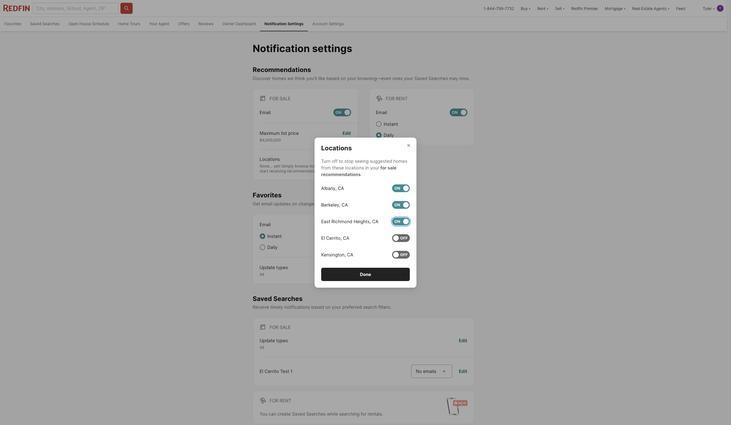 Task type: describe. For each thing, give the bounding box(es) containing it.
for down ones
[[386, 96, 395, 101]]

searches inside recommendations discover homes we think you'll like based on your browsing—even ones your saved searches may miss.
[[429, 76, 448, 81]]

done
[[360, 272, 371, 277]]

turn
[[321, 158, 331, 164]]

filters.
[[378, 305, 392, 310]]

house
[[79, 21, 91, 26]]

owner dashboard
[[223, 21, 256, 26]]

redfin
[[571, 6, 583, 11]]

tours
[[130, 21, 140, 26]]

for sale for searches
[[270, 325, 291, 330]]

1-
[[484, 6, 487, 11]]

maximum
[[260, 130, 280, 136]]

1-844-759-7732
[[484, 6, 514, 11]]

the
[[323, 201, 330, 207]]

email
[[262, 201, 273, 207]]

owner
[[223, 21, 235, 26]]

el
[[260, 369, 263, 374]]

recommendations discover homes we think you'll like based on your browsing—even ones your saved searches may miss.
[[253, 66, 470, 81]]

homes inside favorites get email updates on changes to the homes in
[[331, 201, 345, 207]]

saved inside saved searches receive timely notifications based on your preferred search filters.
[[253, 295, 272, 303]]

feed
[[676, 6, 686, 11]]

while
[[327, 411, 338, 417]]

none...
[[260, 164, 273, 168]]

sale for searches
[[280, 325, 291, 330]]

1 all from the top
[[260, 272, 264, 277]]

searches inside saved searches receive timely notifications based on your preferred search filters.
[[273, 295, 303, 303]]

home
[[118, 21, 129, 26]]

based inside saved searches receive timely notifications based on your preferred search filters.
[[311, 305, 324, 310]]

think
[[295, 76, 305, 81]]

browsing—even
[[358, 76, 391, 81]]

on inside favorites get email updates on changes to the homes in
[[292, 201, 297, 207]]

on for sale
[[336, 110, 341, 115]]

on for rent
[[452, 110, 458, 115]]

open house schedule
[[68, 21, 109, 26]]

locations for locations none... yet! simply browse more homes to start receiving recommendations.
[[260, 157, 280, 162]]

start
[[260, 169, 268, 173]]

emails
[[423, 369, 437, 374]]

miss.
[[459, 76, 470, 81]]

off
[[332, 158, 338, 164]]

2 all from the top
[[260, 345, 264, 350]]

list
[[281, 130, 287, 136]]

your agent
[[149, 21, 169, 26]]

notification settings
[[265, 21, 304, 26]]

timely
[[270, 305, 283, 310]]

no
[[416, 369, 422, 374]]

test
[[280, 369, 289, 374]]

more
[[310, 164, 319, 168]]

searches left while
[[306, 411, 326, 417]]

receive
[[253, 305, 269, 310]]

home tours link
[[114, 17, 145, 31]]

to inside favorites get email updates on changes to the homes in
[[318, 201, 322, 207]]

saved inside recommendations discover homes we think you'll like based on your browsing—even ones your saved searches may miss.
[[414, 76, 427, 81]]

searching
[[339, 411, 360, 417]]

0 horizontal spatial for
[[361, 411, 367, 417]]

offers link
[[174, 17, 194, 31]]

reviews
[[199, 21, 214, 26]]

your agent link
[[145, 17, 174, 31]]

maximum list price $4,000,000
[[260, 130, 299, 142]]

redfin premier
[[571, 6, 598, 11]]

your inside the turn off to stop seeing suggested homes from these locations in your
[[370, 165, 380, 170]]

your left browsing—even
[[347, 76, 356, 81]]

account
[[313, 21, 328, 26]]

create
[[278, 411, 291, 417]]

for down the timely
[[270, 325, 278, 330]]

1 horizontal spatial .
[[382, 411, 383, 417]]

offers
[[178, 21, 190, 26]]

notification settings link
[[260, 17, 308, 31]]

saved searches link
[[26, 17, 64, 31]]

sale for discover
[[280, 96, 291, 101]]

in inside favorites get email updates on changes to the homes in
[[346, 201, 350, 207]]

email for for rent
[[376, 110, 387, 115]]

you
[[260, 411, 268, 417]]

get
[[253, 201, 260, 207]]

your
[[149, 21, 157, 26]]

like
[[318, 76, 325, 81]]

homes inside the turn off to stop seeing suggested homes from these locations in your
[[393, 158, 407, 164]]

search
[[363, 305, 377, 310]]

dashboard
[[236, 21, 256, 26]]

el cerrito test 1
[[260, 369, 293, 374]]

home tours
[[118, 21, 140, 26]]

2 update from the top
[[260, 338, 275, 344]]

locations none... yet! simply browse more homes to start receiving recommendations.
[[260, 157, 337, 173]]

ones
[[393, 76, 403, 81]]

notification for notification settings
[[253, 42, 310, 55]]

no emails
[[416, 369, 437, 374]]

instant for instant option
[[384, 121, 398, 127]]

agent
[[158, 21, 169, 26]]

changes
[[299, 201, 316, 207]]

for inside "for sale recommendations"
[[381, 165, 387, 170]]

owner dashboard link
[[218, 17, 260, 31]]

email up instant radio
[[260, 222, 271, 227]]

seeing
[[355, 158, 369, 164]]

on inside recommendations discover homes we think you'll like based on your browsing—even ones your saved searches may miss.
[[341, 76, 346, 81]]

recommendations
[[253, 66, 311, 74]]

for up can
[[270, 398, 278, 404]]

saved searches receive timely notifications based on your preferred search filters.
[[253, 295, 392, 310]]



Task type: vqa. For each thing, say whether or not it's contained in the screenshot.
the top of
no



Task type: locate. For each thing, give the bounding box(es) containing it.
0 vertical spatial sale
[[280, 96, 291, 101]]

2 types from the top
[[276, 338, 288, 344]]

1 vertical spatial favorites
[[253, 191, 282, 199]]

updates
[[274, 201, 291, 207]]

for left "rentals"
[[361, 411, 367, 417]]

1 vertical spatial update
[[260, 338, 275, 344]]

from
[[321, 165, 331, 170]]

favorites for favorites
[[4, 21, 21, 26]]

suggested
[[370, 158, 392, 164]]

these
[[332, 165, 344, 170]]

based inside recommendations discover homes we think you'll like based on your browsing—even ones your saved searches may miss.
[[327, 76, 339, 81]]

receiving
[[269, 169, 286, 173]]

saved right 'create'
[[292, 411, 305, 417]]

instant
[[384, 121, 398, 127], [267, 234, 282, 239]]

open house schedule link
[[64, 17, 114, 31]]

in inside the turn off to stop seeing suggested homes from these locations in your
[[365, 165, 369, 170]]

for rent down ones
[[386, 96, 408, 101]]

1
[[291, 369, 293, 374]]

locations
[[345, 165, 364, 170]]

for rent
[[386, 96, 408, 101], [270, 398, 291, 404]]

locations up off
[[321, 144, 352, 152]]

user photo image
[[717, 5, 724, 12]]

1 horizontal spatial based
[[327, 76, 339, 81]]

favorites for favorites get email updates on changes to the homes in
[[253, 191, 282, 199]]

settings for account settings
[[329, 21, 344, 26]]

1 vertical spatial instant
[[267, 234, 282, 239]]

1 vertical spatial sale
[[280, 325, 291, 330]]

0 horizontal spatial locations
[[260, 157, 280, 162]]

your down suggested
[[370, 165, 380, 170]]

0 vertical spatial rent
[[396, 96, 408, 101]]

to inside locations none... yet! simply browse more homes to start receiving recommendations.
[[333, 164, 337, 168]]

email up instant option
[[376, 110, 387, 115]]

sale down the timely
[[280, 325, 291, 330]]

your right ones
[[404, 76, 413, 81]]

daily for daily option at the left bottom
[[267, 245, 278, 250]]

homes right 'the'
[[331, 201, 345, 207]]

can
[[269, 411, 276, 417]]

homes inside recommendations discover homes we think you'll like based on your browsing—even ones your saved searches may miss.
[[272, 76, 286, 81]]

schedule
[[92, 21, 109, 26]]

. inside locations 'dialog'
[[361, 172, 362, 177]]

daily right daily option at the left bottom
[[267, 245, 278, 250]]

settings
[[312, 42, 352, 55]]

for sale down the timely
[[270, 325, 291, 330]]

homes inside locations none... yet! simply browse more homes to start receiving recommendations.
[[320, 164, 332, 168]]

1 vertical spatial all
[[260, 345, 264, 350]]

notification settings
[[253, 42, 352, 55]]

1 horizontal spatial for
[[381, 165, 387, 170]]

2 settings from the left
[[329, 21, 344, 26]]

account settings
[[313, 21, 344, 26]]

2 for sale from the top
[[270, 325, 291, 330]]

0 horizontal spatial rent
[[280, 398, 291, 404]]

done button
[[321, 268, 410, 281]]

we
[[287, 76, 294, 81]]

for sale down we
[[270, 96, 291, 101]]

settings right account
[[329, 21, 344, 26]]

0 vertical spatial types
[[276, 265, 288, 270]]

0 horizontal spatial for rent
[[270, 398, 291, 404]]

saved right favorites link at the top left of page
[[30, 21, 41, 26]]

1 horizontal spatial instant
[[384, 121, 398, 127]]

1 vertical spatial .
[[382, 411, 383, 417]]

update types all down daily option at the left bottom
[[260, 265, 288, 277]]

1 settings from the left
[[288, 21, 304, 26]]

1 vertical spatial daily
[[267, 245, 278, 250]]

1 vertical spatial for sale
[[270, 325, 291, 330]]

account settings link
[[308, 17, 348, 31]]

searches left may at the top right of the page
[[429, 76, 448, 81]]

0 horizontal spatial daily
[[267, 245, 278, 250]]

1 vertical spatial notification
[[253, 42, 310, 55]]

0 vertical spatial instant
[[384, 121, 398, 127]]

0 vertical spatial for rent
[[386, 96, 408, 101]]

0 vertical spatial favorites
[[4, 21, 21, 26]]

for sale for discover
[[270, 96, 291, 101]]

homes up sale
[[393, 158, 407, 164]]

in right 'the'
[[346, 201, 350, 207]]

rent down ones
[[396, 96, 408, 101]]

1 horizontal spatial daily
[[384, 132, 394, 138]]

1 vertical spatial update types all
[[260, 338, 288, 350]]

favorites get email updates on changes to the homes in
[[253, 191, 351, 207]]

email
[[260, 110, 271, 115], [376, 110, 387, 115], [260, 222, 271, 227]]

0 horizontal spatial on
[[292, 201, 297, 207]]

1 horizontal spatial for rent
[[386, 96, 408, 101]]

for down discover at the top of page
[[270, 96, 278, 101]]

notification
[[265, 21, 287, 26], [253, 42, 310, 55]]

your left preferred in the bottom left of the page
[[332, 305, 341, 310]]

759-
[[496, 6, 505, 11]]

1 sale from the top
[[280, 96, 291, 101]]

saved searches
[[30, 21, 60, 26]]

searches left open
[[43, 21, 60, 26]]

locations inside 'dialog'
[[321, 144, 352, 152]]

types
[[276, 265, 288, 270], [276, 338, 288, 344]]

to left 'the'
[[318, 201, 322, 207]]

$4,000,000
[[260, 138, 281, 142]]

edit
[[343, 130, 351, 136], [343, 157, 351, 162], [344, 265, 352, 270], [459, 338, 467, 344], [459, 369, 467, 374]]

844-
[[487, 6, 496, 11]]

on left preferred in the bottom left of the page
[[325, 305, 331, 310]]

on right like
[[341, 76, 346, 81]]

0 horizontal spatial in
[[346, 201, 350, 207]]

1 horizontal spatial to
[[333, 164, 337, 168]]

1 vertical spatial for
[[361, 411, 367, 417]]

homes right more at the top left of page
[[320, 164, 332, 168]]

1 update types all from the top
[[260, 265, 288, 277]]

sale
[[388, 165, 397, 170]]

Daily radio
[[260, 245, 265, 250]]

sale
[[280, 96, 291, 101], [280, 325, 291, 330]]

1 horizontal spatial favorites
[[253, 191, 282, 199]]

.
[[361, 172, 362, 177], [382, 411, 383, 417]]

1 types from the top
[[276, 265, 288, 270]]

searches up notifications on the left bottom
[[273, 295, 303, 303]]

may
[[449, 76, 458, 81]]

locations dialog
[[315, 138, 417, 288]]

recommendations
[[321, 172, 361, 177]]

edit button
[[343, 130, 351, 142], [343, 156, 351, 173], [344, 264, 352, 277], [459, 337, 467, 350], [459, 368, 467, 375]]

update
[[260, 265, 275, 270], [260, 338, 275, 344]]

1 horizontal spatial rent
[[396, 96, 408, 101]]

0 vertical spatial update
[[260, 265, 275, 270]]

update types all up the cerrito
[[260, 338, 288, 350]]

2 horizontal spatial on
[[341, 76, 346, 81]]

settings
[[288, 21, 304, 26], [329, 21, 344, 26]]

instant for instant radio
[[267, 234, 282, 239]]

premier
[[584, 6, 598, 11]]

to
[[339, 158, 343, 164], [333, 164, 337, 168], [318, 201, 322, 207]]

locations for locations
[[321, 144, 352, 152]]

recommendations.
[[287, 169, 321, 173]]

favorites link
[[0, 17, 26, 31]]

0 horizontal spatial instant
[[267, 234, 282, 239]]

you'll
[[306, 76, 317, 81]]

saved right ones
[[414, 76, 427, 81]]

0 vertical spatial for
[[381, 165, 387, 170]]

1 vertical spatial types
[[276, 338, 288, 344]]

0 vertical spatial update types all
[[260, 265, 288, 277]]

daily
[[384, 132, 394, 138], [267, 245, 278, 250]]

0 horizontal spatial settings
[[288, 21, 304, 26]]

1 vertical spatial for rent
[[270, 398, 291, 404]]

1 horizontal spatial on
[[325, 305, 331, 310]]

1 vertical spatial in
[[346, 201, 350, 207]]

feed button
[[673, 0, 700, 17]]

update types all
[[260, 265, 288, 277], [260, 338, 288, 350]]

1 horizontal spatial settings
[[329, 21, 344, 26]]

homes down recommendations
[[272, 76, 286, 81]]

1 for sale from the top
[[270, 96, 291, 101]]

for down suggested
[[381, 165, 387, 170]]

0 vertical spatial on
[[341, 76, 346, 81]]

rentals
[[368, 411, 382, 417]]

2 vertical spatial on
[[325, 305, 331, 310]]

stop
[[344, 158, 354, 164]]

0 vertical spatial in
[[365, 165, 369, 170]]

based right notifications on the left bottom
[[311, 305, 324, 310]]

0 vertical spatial based
[[327, 76, 339, 81]]

1 vertical spatial on
[[292, 201, 297, 207]]

1 horizontal spatial locations
[[321, 144, 352, 152]]

on inside saved searches receive timely notifications based on your preferred search filters.
[[325, 305, 331, 310]]

2 update types all from the top
[[260, 338, 288, 350]]

1 vertical spatial based
[[311, 305, 324, 310]]

notification for notification settings
[[265, 21, 287, 26]]

notifications
[[284, 305, 310, 310]]

daily for daily radio
[[384, 132, 394, 138]]

on
[[341, 76, 346, 81], [292, 201, 297, 207], [325, 305, 331, 310]]

2 sale from the top
[[280, 325, 291, 330]]

0 vertical spatial .
[[361, 172, 362, 177]]

email for for sale
[[260, 110, 271, 115]]

to right off
[[339, 158, 343, 164]]

Daily radio
[[376, 132, 382, 138]]

1 update from the top
[[260, 265, 275, 270]]

for sale recommendations
[[321, 165, 397, 177]]

in
[[365, 165, 369, 170], [346, 201, 350, 207]]

locations element
[[321, 138, 359, 152]]

you can create saved searches while searching for rentals .
[[260, 411, 383, 417]]

2 horizontal spatial to
[[339, 158, 343, 164]]

0 vertical spatial locations
[[321, 144, 352, 152]]

to inside the turn off to stop seeing suggested homes from these locations in your
[[339, 158, 343, 164]]

discover
[[253, 76, 271, 81]]

None checkbox
[[333, 109, 351, 116], [450, 109, 467, 116], [392, 251, 410, 259], [333, 109, 351, 116], [450, 109, 467, 116], [392, 251, 410, 259]]

0 vertical spatial all
[[260, 272, 264, 277]]

1 vertical spatial locations
[[260, 157, 280, 162]]

redfin premier button
[[568, 0, 602, 17]]

rent up 'create'
[[280, 398, 291, 404]]

based
[[327, 76, 339, 81], [311, 305, 324, 310]]

settings left account
[[288, 21, 304, 26]]

in down 'seeing'
[[365, 165, 369, 170]]

0 vertical spatial notification
[[265, 21, 287, 26]]

1 vertical spatial rent
[[280, 398, 291, 404]]

daily right daily radio
[[384, 132, 394, 138]]

browse
[[295, 164, 308, 168]]

homes
[[272, 76, 286, 81], [393, 158, 407, 164], [320, 164, 332, 168], [331, 201, 345, 207]]

yet!
[[274, 164, 281, 168]]

saved up receive
[[253, 295, 272, 303]]

open
[[68, 21, 78, 26]]

rent
[[396, 96, 408, 101], [280, 398, 291, 404]]

Instant radio
[[376, 121, 382, 127]]

simply
[[282, 164, 294, 168]]

sale down we
[[280, 96, 291, 101]]

for rent up 'create'
[[270, 398, 291, 404]]

settings for notification settings
[[288, 21, 304, 26]]

locations inside locations none... yet! simply browse more homes to start receiving recommendations.
[[260, 157, 280, 162]]

0 vertical spatial daily
[[384, 132, 394, 138]]

0 horizontal spatial .
[[361, 172, 362, 177]]

all down daily option at the left bottom
[[260, 272, 264, 277]]

locations up 'none...'
[[260, 157, 280, 162]]

email up maximum
[[260, 110, 271, 115]]

your inside saved searches receive timely notifications based on your preferred search filters.
[[332, 305, 341, 310]]

on
[[336, 110, 341, 115], [452, 110, 458, 115], [337, 222, 343, 227]]

1-844-759-7732 link
[[484, 6, 514, 11]]

on right updates
[[292, 201, 297, 207]]

cerrito
[[265, 369, 279, 374]]

instant right instant option
[[384, 121, 398, 127]]

0 horizontal spatial favorites
[[4, 21, 21, 26]]

submit search image
[[124, 6, 129, 11]]

Instant radio
[[260, 234, 265, 239]]

0 vertical spatial for sale
[[270, 96, 291, 101]]

favorites inside favorites get email updates on changes to the homes in
[[253, 191, 282, 199]]

based right like
[[327, 76, 339, 81]]

0 horizontal spatial to
[[318, 201, 322, 207]]

1 horizontal spatial in
[[365, 165, 369, 170]]

instant right instant radio
[[267, 234, 282, 239]]

to right from at the top left of the page
[[333, 164, 337, 168]]

7732
[[505, 6, 514, 11]]

all up el
[[260, 345, 264, 350]]

None checkbox
[[392, 184, 410, 192], [392, 201, 410, 209], [392, 218, 410, 225], [334, 221, 352, 229], [392, 234, 410, 242], [392, 184, 410, 192], [392, 201, 410, 209], [392, 218, 410, 225], [334, 221, 352, 229], [392, 234, 410, 242]]

0 horizontal spatial based
[[311, 305, 324, 310]]



